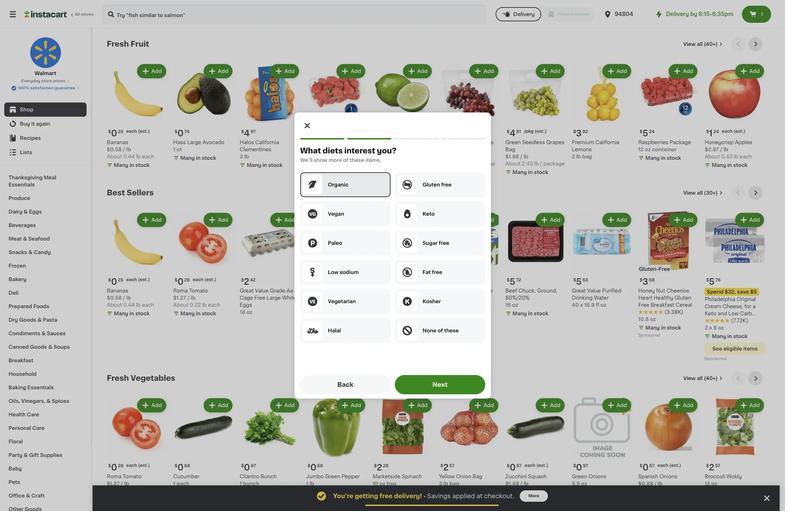 Task type: describe. For each thing, give the bounding box(es) containing it.
3 up "honey"
[[643, 278, 648, 286]]

sponsored badge image for $ 3 92
[[306, 319, 328, 323]]

gluten inside add your shopping preferences element
[[423, 182, 440, 187]]

1 horizontal spatial $1.27
[[173, 296, 186, 301]]

10.8
[[638, 317, 649, 322]]

aa
[[287, 289, 293, 294]]

3 up premium
[[576, 129, 582, 137]]

save for 3
[[405, 290, 417, 295]]

100% satisfaction guarantee button
[[11, 84, 80, 91]]

seedless inside green seedless grapes bag $1.98 / lb about 2.43 lb / package
[[522, 140, 545, 145]]

1 vertical spatial roma
[[107, 474, 121, 479]]

$ 0 25 for 4
[[108, 129, 123, 137]]

(est.) inside $ 0 67 each (est.)
[[670, 464, 681, 468]]

$ inside $ 0 87
[[507, 464, 510, 468]]

original inside ritz fresh stacks original crackers
[[373, 304, 392, 309]]

many inside jumbo green pepper 1 lb many in stock
[[313, 490, 328, 495]]

condiments
[[9, 331, 40, 336]]

sauces
[[47, 331, 66, 336]]

goods for canned
[[30, 345, 47, 350]]

store
[[41, 79, 52, 83]]

3 up thomas'
[[310, 278, 316, 286]]

sellers
[[127, 189, 154, 196]]

each (est.) inside '$0.87 each (estimated)' element
[[525, 464, 548, 468]]

free inside great value grade aa cage free large white eggs 18 oz
[[254, 296, 265, 301]]

thanksgiving meal essentials
[[9, 175, 56, 187]]

1 inside cilantro bunch 1 bunch
[[240, 481, 242, 486]]

1 inside jumbo green pepper 1 lb many in stock
[[306, 481, 308, 486]]

1 inside button
[[761, 12, 763, 17]]

health care
[[9, 412, 39, 417]]

a-
[[477, 289, 482, 294]]

grapes inside "sun harvest seedless red grapes"
[[450, 147, 469, 152]]

free inside treatment tracker modal dialog
[[380, 494, 393, 499]]

each inside $ 0 67 each (est.)
[[658, 464, 669, 468]]

eggs inside dairy & eggs link
[[29, 209, 42, 214]]

100%
[[18, 86, 29, 90]]

(40+) for each (est.)
[[704, 42, 718, 47]]

applied
[[452, 494, 475, 499]]

8 inside "8 x 1.48 oz many in stock"
[[373, 318, 376, 323]]

6:35pm
[[712, 11, 734, 17]]

92 for premium california lemons
[[583, 129, 588, 134]]

grade
[[270, 289, 285, 294]]

bananas $0.58 / lb about 0.44 lb each for 4
[[107, 140, 154, 159]]

paleo
[[328, 241, 342, 246]]

see for 3
[[380, 339, 390, 344]]

each (est.) for 0
[[126, 464, 150, 468]]

many inside "8 x 1.48 oz many in stock"
[[380, 327, 394, 332]]

80%/20%
[[506, 296, 530, 301]]

free for fat free
[[432, 270, 442, 275]]

foods
[[33, 304, 49, 309]]

of inside what diets interest you? we'll show more of these items.
[[343, 158, 348, 163]]

gluten free
[[423, 182, 452, 187]]

in inside "8 x 1.48 oz many in stock"
[[395, 327, 400, 332]]

instacart logo image
[[24, 10, 67, 19]]

& left pasta
[[37, 318, 42, 323]]

best
[[107, 189, 125, 196]]

$ inside $ 0 74
[[175, 129, 178, 134]]

1 inside hass large avocado 1 ct
[[173, 147, 175, 152]]

large inside hass large avocado 1 ct
[[187, 140, 201, 145]]

all for 5
[[697, 190, 703, 195]]

5 for $ 5 34
[[643, 129, 648, 137]]

these inside what diets interest you? we'll show more of these items.
[[350, 158, 364, 163]]

more button
[[520, 491, 548, 502]]

cereal
[[676, 303, 692, 308]]

$0.58 for 2
[[107, 296, 122, 301]]

92 for thomas' original english muffins
[[317, 278, 322, 282]]

$ inside $ 1 24 each (est.)
[[706, 129, 709, 134]]

party
[[9, 453, 22, 458]]

dairy & eggs link
[[4, 205, 87, 219]]

94804 button
[[604, 4, 646, 24]]

each inside zucchini squash $1.48 / lb about 0.59 lb each
[[541, 489, 553, 494]]

ct inside thomas' original english muffins 6 ct
[[311, 303, 316, 308]]

0.44 for 2
[[123, 303, 135, 308]]

/pkg
[[524, 129, 534, 133]]

cucumber 1 each
[[173, 474, 200, 486]]

0 horizontal spatial $0.28 each (estimated) element
[[107, 461, 168, 473]]

1 inside cucumber 1 each
[[173, 481, 175, 486]]

vegan
[[328, 212, 344, 217]]

bag inside the marketside spinach 10 oz bag
[[387, 481, 396, 486]]

purified
[[602, 289, 622, 294]]

$ 0 68 for jumbo green pepper
[[308, 464, 323, 472]]

$20,
[[393, 290, 404, 295]]

for
[[745, 304, 752, 309]]

free inside honey nut cheerios heart healthy gluten free breakfast cereal
[[638, 303, 650, 308]]

green for green onions 5.5 oz many in stock
[[572, 474, 587, 479]]

2 up yellow
[[443, 464, 449, 472]]

essentials inside thanksgiving meal essentials
[[9, 182, 35, 187]]

lime
[[373, 140, 385, 145]]

$ 0 74
[[175, 129, 190, 137]]

$ 0 28 for the top $0.28 each (estimated) element
[[175, 278, 190, 286]]

oz inside $ 2 strawberries 16 oz container
[[313, 147, 319, 152]]

see eligible items for 3
[[380, 339, 426, 344]]

view all (30+) button
[[681, 186, 726, 200]]

frozen
[[9, 264, 26, 269]]

each (est.) for 4
[[126, 129, 150, 133]]

great for 2
[[240, 289, 254, 294]]

vegetables
[[131, 375, 175, 382]]

0 horizontal spatial roma tomato $1.27 / lb about 0.22 lb each
[[107, 474, 154, 494]]

prepared
[[9, 304, 32, 309]]

88
[[383, 278, 389, 282]]

grapes inside green seedless grapes bag $1.98 / lb about 2.43 lb / package
[[546, 140, 565, 145]]

/pkg (est.)
[[524, 129, 547, 133]]

5 for $ 5 72
[[510, 278, 515, 286]]

$ inside the $ 5 63
[[573, 278, 576, 282]]

bananas for 4
[[107, 140, 128, 145]]

spend for 3
[[375, 290, 391, 295]]

$ 5 34
[[640, 129, 655, 137]]

& for craft
[[26, 494, 30, 499]]

$ inside the $ 5 76
[[706, 278, 709, 282]]

view for 1
[[684, 42, 696, 47]]

delivery for delivery
[[513, 12, 535, 17]]

81
[[516, 129, 521, 134]]

ct inside hass large avocado 1 ct
[[177, 147, 182, 152]]

3 inside "yellow onion bag 3 lb bag"
[[439, 481, 442, 486]]

0 horizontal spatial breakfast
[[9, 358, 33, 363]]

/ inside spanish onions $0.88 / lb about 0.76 lb each
[[655, 481, 657, 486]]

0 vertical spatial roma tomato $1.27 / lb about 0.22 lb each
[[173, 289, 220, 308]]

canned goods & soups
[[9, 345, 70, 350]]

original for muffins
[[329, 289, 348, 294]]

(est.) inside $4.81 per package (estimated) 'element'
[[535, 129, 547, 133]]

2 horizontal spatial ct
[[446, 310, 451, 315]]

$4.81 per package (estimated) element
[[506, 126, 566, 139]]

see for $
[[713, 347, 722, 352]]

gluten inside honey nut cheerios heart healthy gluten free breakfast cereal
[[675, 296, 692, 301]]

hass large avocado 1 ct
[[173, 140, 224, 152]]

sugar
[[423, 241, 438, 246]]

many inside green onions 5.5 oz many in stock
[[579, 490, 593, 495]]

1 vertical spatial 12
[[439, 310, 444, 315]]

service type group
[[496, 7, 595, 21]]

about inside spanish onions $0.88 / lb about 0.76 lb each
[[638, 489, 654, 494]]

healthy
[[654, 296, 674, 301]]

97 up green onions 5.5 oz many in stock
[[583, 464, 588, 468]]

condiments & sauces link
[[4, 327, 87, 340]]

3 all from the top
[[697, 376, 703, 381]]

0 horizontal spatial tomato
[[123, 474, 142, 479]]

$ inside $ 0 67 each (est.)
[[640, 464, 643, 468]]

2 horizontal spatial sponsored badge image
[[705, 357, 726, 361]]

5 up sun
[[443, 129, 449, 137]]

all for 1
[[697, 42, 703, 47]]

sponsored badge image for $ 3 68
[[638, 334, 660, 338]]

stock inside green onions 5.5 oz many in stock
[[601, 490, 615, 495]]

in inside jumbo green pepper 1 lb many in stock
[[329, 490, 334, 495]]

25 for 2
[[118, 278, 123, 282]]

hass
[[173, 140, 186, 145]]

all stores
[[75, 12, 94, 16]]

each inside cucumber 1 each
[[177, 481, 189, 486]]

bag inside "yellow onion bag 3 lb bag"
[[473, 474, 482, 479]]

$ inside $ 5 72
[[507, 278, 510, 282]]

california for premium california lemons 2 lb bag
[[596, 140, 620, 145]]

at
[[477, 494, 483, 499]]

cilantro
[[240, 474, 259, 479]]

oz inside the marketside spinach 10 oz bag
[[380, 481, 385, 486]]

thomas'
[[306, 289, 328, 294]]

eggs inside great value grade aa cage free large white eggs 18 oz
[[240, 303, 252, 308]]

office
[[9, 494, 25, 499]]

next button
[[395, 375, 485, 395]]

68 for honey nut cheerios heart healthy gluten free breakfast cereal
[[649, 278, 655, 282]]

white
[[282, 296, 297, 301]]

x for 2 x 8 oz
[[709, 326, 712, 331]]

68 for jumbo green pepper
[[317, 464, 323, 468]]

treatment tracker modal dialog
[[93, 486, 780, 511]]

crackers
[[393, 304, 416, 309]]

0 vertical spatial free
[[659, 267, 670, 272]]

delivery!
[[394, 494, 422, 499]]

$5 for 3
[[418, 290, 425, 295]]

1 vertical spatial $1.27
[[107, 481, 120, 486]]

view all (40+) button for 2
[[681, 372, 726, 386]]

/ inside honeycrisp apples $2.87 / lb about 0.43 lb each
[[720, 147, 722, 152]]

original for cheese,
[[737, 297, 756, 302]]

free for sugar free
[[439, 241, 449, 246]]

main content containing 0
[[93, 28, 780, 511]]

beef chuck, ground, 80%/20% 16 oz
[[506, 289, 557, 308]]

green for green seedless grapes bag $1.98 / lb about 2.43 lb / package
[[506, 140, 521, 145]]

value for 5
[[587, 289, 601, 294]]

spend $32, save $5
[[707, 290, 757, 295]]

bag inside green seedless grapes bag $1.98 / lb about 2.43 lb / package
[[506, 147, 515, 152]]

organic
[[328, 182, 348, 187]]

oz inside great value grade aa cage free large white eggs 18 oz
[[247, 310, 252, 315]]

$ 3 92 for premium california lemons
[[573, 129, 588, 137]]

$ inside $ 5 34
[[640, 129, 643, 134]]

oz inside great value purified drinking water 40 x 16.9 fl oz
[[601, 303, 607, 308]]

2 x 8 oz
[[705, 326, 724, 331]]

each inside $ 1 24 each (est.)
[[722, 129, 733, 133]]

save for $
[[737, 290, 749, 295]]

97 for 2
[[251, 129, 256, 134]]

premium
[[572, 140, 594, 145]]

delivery button
[[496, 7, 541, 21]]

stock inside "8 x 1.48 oz many in stock"
[[401, 327, 416, 332]]

water
[[594, 296, 609, 301]]

$ 3 92 for thomas' original english muffins
[[308, 278, 322, 286]]

supplies
[[40, 453, 62, 458]]

keto inside add your shopping preferences element
[[423, 212, 435, 217]]

$ inside $ 2 28
[[374, 464, 377, 468]]

each inside 0 lime 42 1 each
[[376, 147, 389, 152]]

each inside spanish onions $0.88 / lb about 0.76 lb each
[[673, 489, 685, 494]]

& for eggs
[[24, 209, 28, 214]]

ground,
[[537, 289, 557, 294]]

cilantro bunch 1 bunch
[[240, 474, 277, 486]]

baby
[[9, 467, 22, 472]]

5 for $ 5 76
[[709, 278, 715, 286]]

$5.23 per package (estimated) element
[[439, 126, 500, 139]]

beverages
[[9, 223, 36, 228]]

1 horizontal spatial roma
[[173, 289, 188, 294]]

shop
[[20, 107, 33, 112]]

low inside philadelphia original cream cheese, for a keto and low carb lifestyle
[[729, 311, 739, 316]]

(105)
[[399, 311, 412, 316]]

2 down lifestyle
[[705, 326, 708, 331]]

0 inside 0 lime 42 1 each
[[377, 129, 383, 137]]

eligible for 3
[[391, 339, 410, 344]]

16 inside beef chuck, ground, 80%/20% 16 oz
[[506, 303, 511, 308]]

more
[[529, 494, 539, 498]]

0 vertical spatial 0.22
[[190, 303, 201, 308]]

0 vertical spatial $0.28 each (estimated) element
[[173, 275, 234, 287]]

fresh for 0
[[107, 375, 129, 382]]

view for 5
[[684, 190, 696, 195]]

$ inside $ 2 strawberries 16 oz container
[[308, 129, 310, 134]]

you're getting free delivery!
[[333, 494, 422, 499]]

0 horizontal spatial 0.22
[[123, 489, 134, 494]]

& left spices
[[46, 399, 51, 404]]

items for 3
[[411, 339, 426, 344]]

produce link
[[4, 192, 87, 205]]

spinach
[[402, 474, 422, 479]]

10
[[373, 481, 378, 486]]

canned
[[9, 345, 29, 350]]

marketside
[[373, 474, 401, 479]]

1 vertical spatial essentials
[[27, 385, 54, 390]]

show
[[314, 158, 327, 163]]

view all (40+) button for each (est.)
[[681, 37, 726, 51]]

checkout.
[[484, 494, 514, 499]]

shop link
[[4, 103, 87, 117]]

back
[[337, 382, 353, 388]]

1 horizontal spatial tomato
[[189, 289, 208, 294]]

oz inside the 'raspberries package 12 oz container'
[[645, 147, 651, 152]]

guarantee
[[55, 86, 75, 90]]

$0.67 each (estimated) element
[[638, 461, 699, 473]]

none
[[423, 328, 436, 333]]

lemons
[[572, 147, 592, 152]]

ritz
[[373, 297, 382, 302]]

3 view from the top
[[684, 376, 696, 381]]

2 inside "premium california lemons 2 lb bag"
[[572, 154, 575, 159]]

about inside honeycrisp apples $2.87 / lb about 0.43 lb each
[[705, 154, 720, 159]]

onions for each (est.)
[[660, 474, 678, 479]]

$ 0 97 for cilantro bunch
[[241, 464, 256, 472]]



Task type: vqa. For each thing, say whether or not it's contained in the screenshot.
"2022" to the top
no



Task type: locate. For each thing, give the bounding box(es) containing it.
ct down paper
[[446, 310, 451, 315]]

2 vertical spatial x
[[709, 326, 712, 331]]

free right fat
[[432, 270, 442, 275]]

2 package from the left
[[544, 161, 565, 166]]

2 $ 2 57 from the left
[[706, 464, 721, 472]]

oz down strawberries
[[313, 147, 319, 152]]

recipes
[[20, 136, 41, 141]]

0.76
[[655, 489, 666, 494]]

back button
[[300, 375, 390, 395]]

$5 up a
[[750, 290, 757, 295]]

original up muffins
[[329, 289, 348, 294]]

these down 12 ct
[[444, 328, 459, 333]]

see eligible items button down "8 x 1.48 oz many in stock"
[[373, 336, 433, 348]]

0 horizontal spatial 16
[[306, 147, 312, 152]]

68 up jumbo
[[317, 464, 323, 468]]

0 vertical spatial low
[[328, 270, 338, 275]]

grapes down $4.81 per package (estimated) 'element'
[[546, 140, 565, 145]]

0.44 for 4
[[123, 154, 135, 159]]

seedless down $5.23 per package (estimated) element at the right top of page
[[471, 140, 494, 145]]

1 horizontal spatial eggs
[[240, 303, 252, 308]]

free right sugar
[[439, 241, 449, 246]]

1 (40+) from the top
[[704, 42, 718, 47]]

$ 0 97 up 5.5
[[573, 464, 588, 472]]

$1.24 each (estimated) element
[[705, 126, 766, 139]]

2 bananas $0.58 / lb about 0.44 lb each from the top
[[107, 289, 154, 308]]

0 vertical spatial $0.58
[[107, 147, 122, 152]]

nut
[[656, 289, 665, 294]]

0 horizontal spatial sponsored badge image
[[306, 319, 328, 323]]

see eligible items button for $
[[705, 343, 766, 355]]

1 horizontal spatial 92
[[583, 129, 588, 134]]

$ 0 25 for 2
[[108, 278, 123, 286]]

gift
[[29, 453, 39, 458]]

spend for $
[[707, 290, 724, 295]]

42 for lime
[[386, 140, 393, 145]]

1 vertical spatial of
[[438, 328, 443, 333]]

0 horizontal spatial 12
[[439, 310, 444, 315]]

care for health care
[[27, 412, 39, 417]]

& for candy
[[28, 250, 33, 255]]

1 horizontal spatial 42
[[386, 140, 393, 145]]

oz inside "8 x 1.48 oz many in stock"
[[393, 318, 399, 323]]

ct
[[177, 147, 182, 152], [311, 303, 316, 308], [446, 310, 451, 315]]

view all (40+) for 2
[[684, 376, 718, 381]]

& left soups
[[48, 345, 52, 350]]

1 vertical spatial low
[[729, 311, 739, 316]]

these down interest
[[350, 158, 364, 163]]

fresh inside ritz fresh stacks original crackers
[[384, 297, 397, 302]]

bag for 3
[[582, 154, 592, 159]]

$ 4 81
[[507, 129, 521, 137]]

honey nut cheerios heart healthy gluten free breakfast cereal
[[638, 289, 692, 308]]

2 great from the left
[[572, 289, 586, 294]]

about inside zucchini squash $1.48 / lb about 0.59 lb each
[[506, 489, 521, 494]]

1 horizontal spatial 8
[[713, 326, 717, 331]]

large down 74
[[187, 140, 201, 145]]

1 horizontal spatial sponsored badge image
[[638, 334, 660, 338]]

3 inside halos california clementines 3 lb
[[240, 154, 243, 159]]

2 horizontal spatial green
[[572, 474, 587, 479]]

what diets interest you? we'll show more of these items.
[[300, 147, 396, 163]]

$ inside $ 2 42
[[241, 278, 244, 282]]

92 up thomas'
[[317, 278, 322, 282]]

1 horizontal spatial 28
[[184, 278, 190, 282]]

1 horizontal spatial ct
[[311, 303, 316, 308]]

original inside philadelphia original cream cheese, for a keto and low carb lifestyle
[[737, 297, 756, 302]]

goods down prepared foods
[[19, 318, 36, 323]]

package inside green seedless grapes bag $1.98 / lb about 2.43 lb / package
[[544, 161, 565, 166]]

1 inside 0 lime 42 1 each
[[373, 147, 375, 152]]

in inside green onions 5.5 oz many in stock
[[595, 490, 599, 495]]

2 spend from the left
[[707, 290, 724, 295]]

oz down lifestyle
[[718, 326, 724, 331]]

2 view all (40+) from the top
[[684, 376, 718, 381]]

delivery for delivery by 6:15-6:35pm
[[666, 11, 689, 17]]

1 horizontal spatial value
[[587, 289, 601, 294]]

1 horizontal spatial california
[[596, 140, 620, 145]]

you're
[[333, 494, 353, 499]]

1 item carousel region from the top
[[107, 37, 766, 180]]

2 vertical spatial sponsored badge image
[[705, 357, 726, 361]]

4 up halos
[[244, 129, 250, 137]]

lb inside "premium california lemons 2 lb bag"
[[576, 154, 581, 159]]

4 for $ 4 81
[[510, 129, 516, 137]]

great inside great value purified drinking water 40 x 16.9 fl oz
[[572, 289, 586, 294]]

1 vertical spatial 0.44
[[123, 303, 135, 308]]

fresh
[[107, 40, 129, 48], [384, 297, 397, 302], [107, 375, 129, 382]]

2 $5 from the left
[[750, 290, 757, 295]]

package right 2.4
[[474, 161, 495, 166]]

0.59
[[522, 489, 533, 494]]

2 onions from the left
[[589, 474, 607, 479]]

0.22
[[190, 303, 201, 308], [123, 489, 134, 494]]

green down $ 4 81
[[506, 140, 521, 145]]

5 for $ 5 63
[[576, 278, 582, 286]]

buy it again
[[20, 121, 50, 126]]

57 for broccoli
[[715, 464, 721, 468]]

42 up cage
[[250, 278, 256, 282]]

0 horizontal spatial 8
[[373, 318, 376, 323]]

$0.25 each (estimated) element for 2
[[107, 275, 168, 287]]

0 vertical spatial $ 0 25
[[108, 129, 123, 137]]

care down vinegars,
[[27, 412, 39, 417]]

breakfast inside honey nut cheerios heart healthy gluten free breakfast cereal
[[651, 303, 675, 308]]

low
[[328, 270, 338, 275], [729, 311, 739, 316]]

about inside green seedless grapes bag $1.98 / lb about 2.43 lb / package
[[506, 161, 521, 166]]

2 25 from the top
[[118, 278, 123, 282]]

product group containing 1
[[705, 63, 766, 170]]

beef
[[506, 289, 517, 294]]

1 57 from the left
[[449, 464, 455, 468]]

0 horizontal spatial $ 3 92
[[308, 278, 322, 286]]

sponsored badge image down 6
[[306, 319, 328, 323]]

raspberries package 12 oz container
[[638, 140, 691, 152]]

0 horizontal spatial free
[[254, 296, 265, 301]]

1 vertical spatial bananas
[[107, 289, 128, 294]]

items for $
[[744, 347, 758, 352]]

0 vertical spatial view all (40+)
[[684, 42, 718, 47]]

12 down broccoli
[[705, 481, 710, 486]]

free for gluten free
[[441, 182, 452, 187]]

value inside great value purified drinking water 40 x 16.9 fl oz
[[587, 289, 601, 294]]

0 horizontal spatial 28
[[118, 464, 123, 468]]

goods down condiments & sauces
[[30, 345, 47, 350]]

california inside "premium california lemons 2 lb bag"
[[596, 140, 620, 145]]

2 vertical spatial 12
[[705, 481, 710, 486]]

2 $ 0 68 from the left
[[308, 464, 323, 472]]

breakfast up household
[[9, 358, 33, 363]]

68 inside $ 3 68
[[649, 278, 655, 282]]

97 for 0
[[251, 464, 256, 468]]

roma
[[173, 289, 188, 294], [107, 474, 121, 479]]

value inside great value grade aa cage free large white eggs 18 oz
[[255, 289, 269, 294]]

view all (40+) button
[[681, 37, 726, 51], [681, 372, 726, 386]]

12 down the kosher
[[439, 310, 444, 315]]

personal care link
[[4, 422, 87, 435]]

1 $ 0 25 from the top
[[108, 129, 123, 137]]

0 vertical spatial fresh
[[107, 40, 129, 48]]

bag for 2
[[450, 481, 459, 486]]

1 vertical spatial 8
[[713, 326, 717, 331]]

spanish onions $0.88 / lb about 0.76 lb each
[[638, 474, 685, 494]]

green inside green onions 5.5 oz many in stock
[[572, 474, 587, 479]]

1 horizontal spatial $5
[[750, 290, 757, 295]]

2 $ 0 97 from the left
[[573, 464, 588, 472]]

bag down marketside
[[387, 481, 396, 486]]

1 california from the left
[[255, 140, 279, 145]]

x for 8 x 1.48 oz many in stock
[[377, 318, 380, 323]]

2 save from the left
[[737, 290, 749, 295]]

0 vertical spatial 42
[[386, 140, 393, 145]]

goods inside dry goods & pasta link
[[19, 318, 36, 323]]

ct right 6
[[311, 303, 316, 308]]

large inside great value grade aa cage free large white eggs 18 oz
[[267, 296, 281, 301]]

green seedless grapes bag $1.98 / lb about 2.43 lb / package
[[506, 140, 565, 166]]

(40+) for 2
[[704, 376, 718, 381]]

more
[[328, 158, 342, 163]]

0 vertical spatial view
[[684, 42, 696, 47]]

2 view all (40+) button from the top
[[681, 372, 726, 386]]

product group containing 22
[[439, 211, 500, 326]]

(est.) inside $ 1 24 each (est.)
[[734, 129, 746, 133]]

bunch
[[243, 481, 259, 486]]

$0.25 each (estimated) element
[[107, 126, 168, 139], [107, 275, 168, 287]]

$ 2 57 up yellow
[[441, 464, 455, 472]]

ct down hass
[[177, 147, 182, 152]]

$ 5 72
[[507, 278, 521, 286]]

1 0.44 from the top
[[123, 154, 135, 159]]

0 vertical spatial roma
[[173, 289, 188, 294]]

4 for $ 4 97
[[244, 129, 250, 137]]

oz
[[313, 147, 319, 152], [645, 147, 651, 152], [512, 303, 518, 308], [601, 303, 607, 308], [247, 310, 252, 315], [650, 317, 656, 322], [393, 318, 399, 323], [718, 326, 724, 331], [380, 481, 385, 486], [581, 481, 587, 486], [711, 481, 717, 486]]

68 up cucumber
[[184, 464, 190, 468]]

keto inside philadelphia original cream cheese, for a keto and low carb lifestyle
[[705, 311, 717, 316]]

care for personal care
[[32, 426, 45, 431]]

original up for
[[737, 297, 756, 302]]

goods inside 'canned goods & soups' link
[[30, 345, 47, 350]]

8 down lifestyle
[[713, 326, 717, 331]]

bananas for 2
[[107, 289, 128, 294]]

0 horizontal spatial see
[[380, 339, 390, 344]]

1 vertical spatial (40+)
[[704, 376, 718, 381]]

2 inside $ 2 strawberries 16 oz container
[[310, 129, 316, 137]]

each (est.) for 2
[[126, 278, 150, 282]]

california right premium
[[596, 140, 620, 145]]

0 vertical spatial 25
[[118, 129, 123, 134]]

dry
[[9, 318, 18, 323]]

party & gift supplies
[[9, 453, 62, 458]]

2 4 from the left
[[244, 129, 250, 137]]

2 vertical spatial original
[[373, 304, 392, 309]]

1 vertical spatial grapes
[[450, 147, 469, 152]]

1 vertical spatial x
[[377, 318, 380, 323]]

$ 3 92 up thomas'
[[308, 278, 322, 286]]

None search field
[[102, 4, 486, 24]]

see eligible items down '(7.72k)'
[[713, 347, 758, 352]]

$0.58 for 4
[[107, 147, 122, 152]]

add
[[151, 69, 162, 74], [218, 69, 228, 74], [284, 69, 295, 74], [351, 69, 361, 74], [417, 69, 428, 74], [484, 69, 494, 74], [550, 69, 561, 74], [617, 69, 627, 74], [683, 69, 694, 74], [750, 69, 760, 74], [151, 217, 162, 222], [218, 217, 228, 222], [284, 217, 295, 222], [417, 217, 428, 222], [484, 217, 494, 222], [550, 217, 561, 222], [617, 217, 627, 222], [683, 217, 694, 222], [750, 217, 760, 222], [151, 403, 162, 408], [218, 403, 228, 408], [284, 403, 295, 408], [351, 403, 361, 408], [417, 403, 428, 408], [484, 403, 494, 408], [550, 403, 561, 408], [617, 403, 627, 408], [683, 403, 694, 408], [750, 403, 760, 408]]

0 horizontal spatial great
[[240, 289, 254, 294]]

items down none
[[411, 339, 426, 344]]

free up nut on the right of page
[[659, 267, 670, 272]]

16 up we'll
[[306, 147, 312, 152]]

see eligible items down "8 x 1.48 oz many in stock"
[[380, 339, 426, 344]]

(est.) inside '$0.87 each (estimated)' element
[[537, 464, 548, 468]]

1 bananas $0.58 / lb about 0.44 lb each from the top
[[107, 140, 154, 159]]

meat & seafood
[[9, 236, 50, 241]]

$ inside $ 22 bounty select-a-size paper towels
[[441, 278, 443, 282]]

1 $ 0 68 from the left
[[175, 464, 190, 472]]

1 spend from the left
[[375, 290, 391, 295]]

68 for cucumber
[[184, 464, 190, 468]]

1 seedless from the left
[[471, 140, 494, 145]]

1 vertical spatial $0.58
[[107, 296, 122, 301]]

2 value from the left
[[587, 289, 601, 294]]

16 inside $ 2 strawberries 16 oz container
[[306, 147, 312, 152]]

fresh down $20,
[[384, 297, 397, 302]]

(30+)
[[704, 190, 718, 195]]

keto up sugar
[[423, 212, 435, 217]]

dry goods & pasta
[[9, 318, 57, 323]]

1 $ 0 97 from the left
[[241, 464, 256, 472]]

2 item carousel region from the top
[[107, 186, 766, 366]]

0 horizontal spatial grapes
[[450, 147, 469, 152]]

42 for 2
[[250, 278, 256, 282]]

see eligible items for $
[[713, 347, 758, 352]]

10.8 oz
[[638, 317, 656, 322]]

16
[[306, 147, 312, 152], [506, 303, 511, 308]]

spend up ritz
[[375, 290, 391, 295]]

$5 up the kosher
[[418, 290, 425, 295]]

low left sodium
[[328, 270, 338, 275]]

& for gift
[[24, 453, 28, 458]]

1 view from the top
[[684, 42, 696, 47]]

marketside spinach 10 oz bag
[[373, 474, 422, 486]]

1 horizontal spatial 16
[[506, 303, 511, 308]]

& for seafood
[[23, 236, 27, 241]]

meat & seafood link
[[4, 232, 87, 246]]

green up 5.5
[[572, 474, 587, 479]]

0 horizontal spatial gluten
[[423, 182, 440, 187]]

97 up cilantro
[[251, 464, 256, 468]]

1 25 from the top
[[118, 129, 123, 134]]

lb
[[126, 147, 131, 152], [724, 147, 728, 152], [136, 154, 141, 159], [524, 154, 529, 159], [244, 154, 249, 159], [576, 154, 581, 159], [734, 154, 739, 159], [465, 161, 469, 166], [534, 161, 539, 166], [126, 296, 131, 301], [191, 296, 196, 301], [136, 303, 141, 308], [202, 303, 207, 308], [124, 481, 129, 486], [310, 481, 314, 486], [444, 481, 448, 486], [524, 481, 529, 486], [658, 481, 663, 486], [136, 489, 140, 494], [535, 489, 539, 494], [667, 489, 671, 494]]

2 57 from the left
[[715, 464, 721, 468]]

seedless inside "sun harvest seedless red grapes"
[[471, 140, 494, 145]]

0 horizontal spatial original
[[329, 289, 348, 294]]

0 vertical spatial 92
[[583, 129, 588, 134]]

wokly
[[727, 474, 742, 479]]

oz down broccoli
[[711, 481, 717, 486]]

free right cage
[[254, 296, 265, 301]]

28 for leftmost $0.28 each (estimated) element
[[118, 464, 123, 468]]

goods for dry
[[19, 318, 36, 323]]

raspberries
[[638, 140, 669, 145]]

apples
[[735, 140, 753, 145]]

2 bananas from the top
[[107, 289, 128, 294]]

1 vertical spatial 92
[[317, 278, 322, 282]]

$ 2 57 up broccoli
[[706, 464, 721, 472]]

snacks
[[9, 250, 27, 255]]

bakery link
[[4, 273, 87, 286]]

a
[[753, 304, 756, 309]]

each inside honeycrisp apples $2.87 / lb about 0.43 lb each
[[740, 154, 752, 159]]

item carousel region
[[107, 37, 766, 180], [107, 186, 766, 366], [107, 372, 766, 508]]

5 left 72
[[510, 278, 515, 286]]

x inside great value purified drinking water 40 x 16.9 fl oz
[[580, 303, 583, 308]]

green inside jumbo green pepper 1 lb many in stock
[[325, 474, 340, 479]]

1 4 from the left
[[510, 129, 516, 137]]

0 horizontal spatial bag
[[387, 481, 396, 486]]

essentials
[[9, 182, 35, 187], [27, 385, 54, 390]]

view all (40+) for each (est.)
[[684, 42, 718, 47]]

sun
[[439, 140, 449, 145]]

onions inside green onions 5.5 oz many in stock
[[589, 474, 607, 479]]

$ inside $ 3 68
[[640, 278, 643, 282]]

pepper
[[342, 474, 360, 479]]

x down lifestyle
[[709, 326, 712, 331]]

yellow
[[439, 474, 455, 479]]

$ 0 97 for green onions
[[573, 464, 588, 472]]

1 horizontal spatial of
[[438, 328, 443, 333]]

see down 2 x 8 oz
[[713, 347, 722, 352]]

avocado
[[203, 140, 224, 145]]

sponsored badge image
[[306, 319, 328, 323], [638, 334, 660, 338], [705, 357, 726, 361]]

0 vertical spatial of
[[343, 158, 348, 163]]

2.43
[[522, 161, 533, 166]]

97 inside $ 4 97
[[251, 129, 256, 134]]

1 horizontal spatial 68
[[317, 464, 323, 468]]

oz right fl
[[601, 303, 607, 308]]

oz right 1.48
[[393, 318, 399, 323]]

/ inside zucchini squash $1.48 / lb about 0.59 lb each
[[520, 481, 523, 486]]

0 horizontal spatial roma
[[107, 474, 121, 479]]

oz inside green onions 5.5 oz many in stock
[[581, 481, 587, 486]]

0 horizontal spatial $ 2 57
[[441, 464, 455, 472]]

eggs down cage
[[240, 303, 252, 308]]

breakfast link
[[4, 354, 87, 368]]

0 vertical spatial original
[[329, 289, 348, 294]]

1 horizontal spatial $ 0 28
[[175, 278, 190, 286]]

57 up broccoli
[[715, 464, 721, 468]]

1 package from the left
[[474, 161, 495, 166]]

$ 2 57 for broccoli
[[706, 464, 721, 472]]

8
[[373, 318, 376, 323], [713, 326, 717, 331]]

0 horizontal spatial save
[[405, 290, 417, 295]]

california inside halos california clementines 3 lb
[[255, 140, 279, 145]]

free down heart
[[638, 303, 650, 308]]

onions for 0
[[589, 474, 607, 479]]

spices
[[52, 399, 69, 404]]

42 up you?
[[386, 140, 393, 145]]

1 vertical spatial keto
[[705, 311, 717, 316]]

x left 1.48
[[377, 318, 380, 323]]

2 $0.25 each (estimated) element from the top
[[107, 275, 168, 287]]

oz right 10
[[380, 481, 385, 486]]

bag down yellow
[[450, 481, 459, 486]]

0 horizontal spatial 68
[[184, 464, 190, 468]]

stock inside jumbo green pepper 1 lb many in stock
[[335, 490, 349, 495]]

1 vertical spatial breakfast
[[9, 358, 33, 363]]

see
[[380, 339, 390, 344], [713, 347, 722, 352]]

delivery inside button
[[513, 12, 535, 17]]

great inside great value grade aa cage free large white eggs 18 oz
[[240, 289, 254, 294]]

oils,
[[9, 399, 20, 404]]

28 inside $ 2 28
[[383, 464, 389, 468]]

seedless down $4.81 per package (estimated) 'element'
[[522, 140, 545, 145]]

0 vertical spatial eligible
[[391, 339, 410, 344]]

8 x 1.48 oz many in stock
[[373, 318, 416, 332]]

$5 for $
[[750, 290, 757, 295]]

many
[[180, 155, 195, 160], [646, 155, 660, 160], [380, 155, 394, 160], [114, 163, 128, 168], [247, 163, 261, 168], [712, 163, 726, 168], [446, 170, 461, 175], [513, 170, 527, 175], [114, 311, 128, 316], [180, 311, 195, 316], [313, 311, 328, 316], [513, 311, 527, 316], [446, 318, 461, 323], [646, 326, 660, 331], [380, 327, 394, 332], [712, 334, 726, 339], [313, 490, 328, 495], [380, 490, 394, 495], [579, 490, 593, 495], [513, 497, 527, 502]]

2 california from the left
[[596, 140, 620, 145]]

$ inside $ 4 97
[[241, 129, 244, 134]]

1 $0.25 each (estimated) element from the top
[[107, 126, 168, 139]]

$
[[108, 129, 111, 134], [175, 129, 178, 134], [308, 129, 310, 134], [507, 129, 510, 134], [640, 129, 643, 134], [241, 129, 244, 134], [573, 129, 576, 134], [706, 129, 709, 134], [108, 278, 111, 282], [175, 278, 178, 282], [308, 278, 310, 282], [441, 278, 443, 282], [507, 278, 510, 282], [640, 278, 643, 282], [241, 278, 244, 282], [573, 278, 576, 282], [706, 278, 709, 282], [108, 464, 111, 468], [175, 464, 178, 468], [308, 464, 310, 468], [441, 464, 443, 468], [507, 464, 510, 468], [640, 464, 643, 468], [241, 464, 244, 468], [374, 464, 377, 468], [573, 464, 576, 468], [706, 464, 709, 468]]

4 inside $4.81 per package (estimated) 'element'
[[510, 129, 516, 137]]

red
[[439, 147, 449, 152]]

1 bananas from the top
[[107, 140, 128, 145]]

of right more on the left of the page
[[343, 158, 348, 163]]

bananas $0.58 / lb about 0.44 lb each for 2
[[107, 289, 154, 308]]

1 value from the left
[[255, 289, 269, 294]]

halos california clementines 3 lb
[[240, 140, 279, 159]]

1 vertical spatial eggs
[[240, 303, 252, 308]]

1 vertical spatial $0.25 each (estimated) element
[[107, 275, 168, 287]]

keto down cream
[[705, 311, 717, 316]]

sun harvest seedless red grapes
[[439, 140, 494, 152]]

see eligible items button for 3
[[373, 336, 433, 348]]

12 for raspberries package 12 oz container
[[638, 147, 644, 152]]

0 horizontal spatial large
[[187, 140, 201, 145]]

thanksgiving meal essentials link
[[4, 171, 87, 192]]

$0.87 each (estimated) element
[[506, 461, 566, 473]]

67
[[649, 464, 655, 468]]

28 for the top $0.28 each (estimated) element
[[184, 278, 190, 282]]

0 horizontal spatial $ 0 68
[[175, 464, 190, 472]]

eggs down produce link
[[29, 209, 42, 214]]

3 down halos
[[240, 154, 243, 159]]

& for sauces
[[41, 331, 46, 336]]

save right $32,
[[737, 290, 749, 295]]

california for halos california clementines 3 lb
[[255, 140, 279, 145]]

0 vertical spatial ct
[[177, 147, 182, 152]]

walmart link
[[30, 37, 61, 77]]

free
[[659, 267, 670, 272], [254, 296, 265, 301], [638, 303, 650, 308]]

oz inside the broccoli wokly 12 oz
[[711, 481, 717, 486]]

value for 2
[[255, 289, 269, 294]]

0 horizontal spatial of
[[343, 158, 348, 163]]

broccoli wokly 12 oz
[[705, 474, 742, 486]]

eligible for $
[[724, 347, 742, 352]]

eggs
[[29, 209, 42, 214], [240, 303, 252, 308]]

again
[[36, 121, 50, 126]]

1 vertical spatial $0.28 each (estimated) element
[[107, 461, 168, 473]]

sponsored badge image down 2 x 8 oz
[[705, 357, 726, 361]]

5 left 34
[[643, 129, 648, 137]]

$ 0 68 for cucumber
[[175, 464, 190, 472]]

$0.25 each (estimated) element for 4
[[107, 126, 168, 139]]

1 horizontal spatial original
[[373, 304, 392, 309]]

bag up $1.98
[[506, 147, 515, 152]]

1 onions from the left
[[660, 474, 678, 479]]

0 vertical spatial 16
[[306, 147, 312, 152]]

& left candy
[[28, 250, 33, 255]]

lb inside "yellow onion bag 3 lb bag"
[[444, 481, 448, 486]]

1 vertical spatial 42
[[250, 278, 256, 282]]

2 vertical spatial ct
[[446, 310, 451, 315]]

jumbo
[[306, 474, 324, 479]]

24
[[714, 129, 719, 134]]

5 left the 76 at the right bottom of page
[[709, 278, 715, 286]]

12 for broccoli wokly 12 oz
[[705, 481, 710, 486]]

vinegars,
[[21, 399, 45, 404]]

1 horizontal spatial $ 0 68
[[308, 464, 323, 472]]

42 inside 0 lime 42 1 each
[[386, 140, 393, 145]]

great for 5
[[572, 289, 586, 294]]

0 vertical spatial sponsored badge image
[[306, 319, 328, 323]]

0 horizontal spatial keto
[[423, 212, 435, 217]]

0 horizontal spatial bag
[[473, 474, 482, 479]]

lb inside jumbo green pepper 1 lb many in stock
[[310, 481, 314, 486]]

paper
[[439, 296, 454, 301]]

view all (30+)
[[684, 190, 718, 195]]

$ 3 92 up premium
[[573, 129, 588, 137]]

product group
[[107, 63, 168, 170], [173, 63, 234, 163], [240, 63, 300, 170], [306, 63, 367, 153], [373, 63, 433, 163], [439, 63, 500, 177], [506, 63, 566, 177], [572, 63, 633, 160], [638, 63, 699, 163], [705, 63, 766, 170], [107, 211, 168, 319], [173, 211, 234, 319], [240, 211, 300, 316], [306, 211, 367, 325], [373, 211, 433, 356], [439, 211, 500, 326], [506, 211, 566, 319], [572, 211, 633, 309], [638, 211, 699, 339], [705, 211, 766, 363], [107, 397, 168, 505], [173, 397, 234, 487], [240, 397, 300, 487], [306, 397, 367, 497], [373, 397, 433, 497], [439, 397, 500, 487], [506, 397, 566, 505], [572, 397, 633, 497], [638, 397, 699, 505], [705, 397, 766, 487]]

bag right "onion"
[[473, 474, 482, 479]]

$0.28 each (estimated) element
[[173, 275, 234, 287], [107, 461, 168, 473]]

1 vertical spatial goods
[[30, 345, 47, 350]]

add your shopping preferences element
[[294, 113, 491, 399]]

essentials down thanksgiving
[[9, 182, 35, 187]]

25 for 4
[[118, 129, 123, 134]]

0 vertical spatial grapes
[[546, 140, 565, 145]]

low inside add your shopping preferences element
[[328, 270, 338, 275]]

0 horizontal spatial x
[[377, 318, 380, 323]]

0 vertical spatial $ 0 28
[[175, 278, 190, 286]]

$ 3 68
[[640, 278, 655, 286]]

2 horizontal spatial 68
[[649, 278, 655, 282]]

12 inside the broccoli wokly 12 oz
[[705, 481, 710, 486]]

1 great from the left
[[240, 289, 254, 294]]

lb inside halos california clementines 3 lb
[[244, 154, 249, 159]]

6
[[306, 303, 310, 308]]

2 0.44 from the top
[[123, 303, 135, 308]]

1 horizontal spatial $ 3 92
[[573, 129, 588, 137]]

spend up philadelphia
[[707, 290, 724, 295]]

bag inside "yellow onion bag 3 lb bag"
[[450, 481, 459, 486]]

$ 0 68 up cucumber
[[175, 464, 190, 472]]

1 save from the left
[[405, 290, 417, 295]]

original inside thomas' original english muffins 6 ct
[[329, 289, 348, 294]]

$ 2 57 for yellow
[[441, 464, 455, 472]]

2 view from the top
[[684, 190, 696, 195]]

bag down 'lemons'
[[582, 154, 592, 159]]

2 up cage
[[244, 278, 249, 286]]

2 all from the top
[[697, 190, 703, 195]]

sodium
[[340, 270, 359, 275]]

walmart logo image
[[30, 37, 61, 68]]

oz right 10.8
[[650, 317, 656, 322]]

2 up broccoli
[[709, 464, 715, 472]]

2 seedless from the left
[[522, 140, 545, 145]]

1 all from the top
[[697, 42, 703, 47]]

1 horizontal spatial these
[[444, 328, 459, 333]]

free down the marketside spinach 10 oz bag
[[380, 494, 393, 499]]

$ inside $ 4 81
[[507, 129, 510, 134]]

delivery by 6:15-6:35pm
[[666, 11, 734, 17]]

roma tomato $1.27 / lb about 0.22 lb each
[[173, 289, 220, 308], [107, 474, 154, 494]]

$ 0 28 for leftmost $0.28 each (estimated) element
[[108, 464, 123, 472]]

essentials up oils, vinegars, & spices
[[27, 385, 54, 390]]

0 horizontal spatial $ 0 28
[[108, 464, 123, 472]]

$ 0 68
[[175, 464, 190, 472], [308, 464, 323, 472]]

1 $0.58 from the top
[[107, 147, 122, 152]]

oz inside beef chuck, ground, 80%/20% 16 oz
[[512, 303, 518, 308]]

getting
[[355, 494, 378, 499]]

1 horizontal spatial 0.22
[[190, 303, 201, 308]]

/
[[123, 147, 125, 152], [720, 147, 722, 152], [520, 154, 523, 159], [471, 161, 473, 166], [540, 161, 542, 166], [123, 296, 125, 301], [187, 296, 190, 301], [121, 481, 123, 486], [520, 481, 523, 486], [655, 481, 657, 486]]

0 vertical spatial goods
[[19, 318, 36, 323]]

0 horizontal spatial value
[[255, 289, 269, 294]]

0 vertical spatial $0.25 each (estimated) element
[[107, 126, 168, 139]]

& left sauces
[[41, 331, 46, 336]]

1 $ 2 57 from the left
[[441, 464, 455, 472]]

1 horizontal spatial bag
[[506, 147, 515, 152]]

1 horizontal spatial eligible
[[724, 347, 742, 352]]

items down '(7.72k)'
[[744, 347, 758, 352]]

of right none
[[438, 328, 443, 333]]

premium california lemons 2 lb bag
[[572, 140, 620, 159]]

see eligible items
[[380, 339, 426, 344], [713, 347, 758, 352]]

green right jumbo
[[325, 474, 340, 479]]

2 (40+) from the top
[[704, 376, 718, 381]]

87
[[517, 464, 522, 468]]

(40+)
[[704, 42, 718, 47], [704, 376, 718, 381]]

1 view all (40+) from the top
[[684, 42, 718, 47]]

2 $0.58 from the top
[[107, 296, 122, 301]]

2 $ 0 25 from the top
[[108, 278, 123, 286]]

broccoli
[[705, 474, 726, 479]]

none of these
[[423, 328, 459, 333]]

2 vertical spatial free
[[638, 303, 650, 308]]

$0.58
[[107, 147, 122, 152], [107, 296, 122, 301]]

fresh for 4
[[107, 40, 129, 48]]

34
[[649, 129, 655, 134]]

household
[[9, 372, 37, 377]]

1 $5 from the left
[[418, 290, 425, 295]]

57 for yellow
[[449, 464, 455, 468]]

2 up marketside
[[377, 464, 382, 472]]

see eligible items button down '(7.72k)'
[[705, 343, 766, 355]]

1 vertical spatial bag
[[473, 474, 482, 479]]

1 view all (40+) button from the top
[[681, 37, 726, 51]]

3 left 88
[[377, 278, 382, 286]]

1 vertical spatial gluten
[[675, 296, 692, 301]]

1 vertical spatial 16
[[506, 303, 511, 308]]

onions inside spanish onions $0.88 / lb about 0.76 lb each
[[660, 474, 678, 479]]

12
[[638, 147, 644, 152], [439, 310, 444, 315], [705, 481, 710, 486]]

12 down the raspberries
[[638, 147, 644, 152]]

97 up halos
[[251, 129, 256, 134]]

main content
[[93, 28, 780, 511]]

items
[[411, 339, 426, 344], [744, 347, 758, 352]]

3 item carousel region from the top
[[107, 372, 766, 508]]



